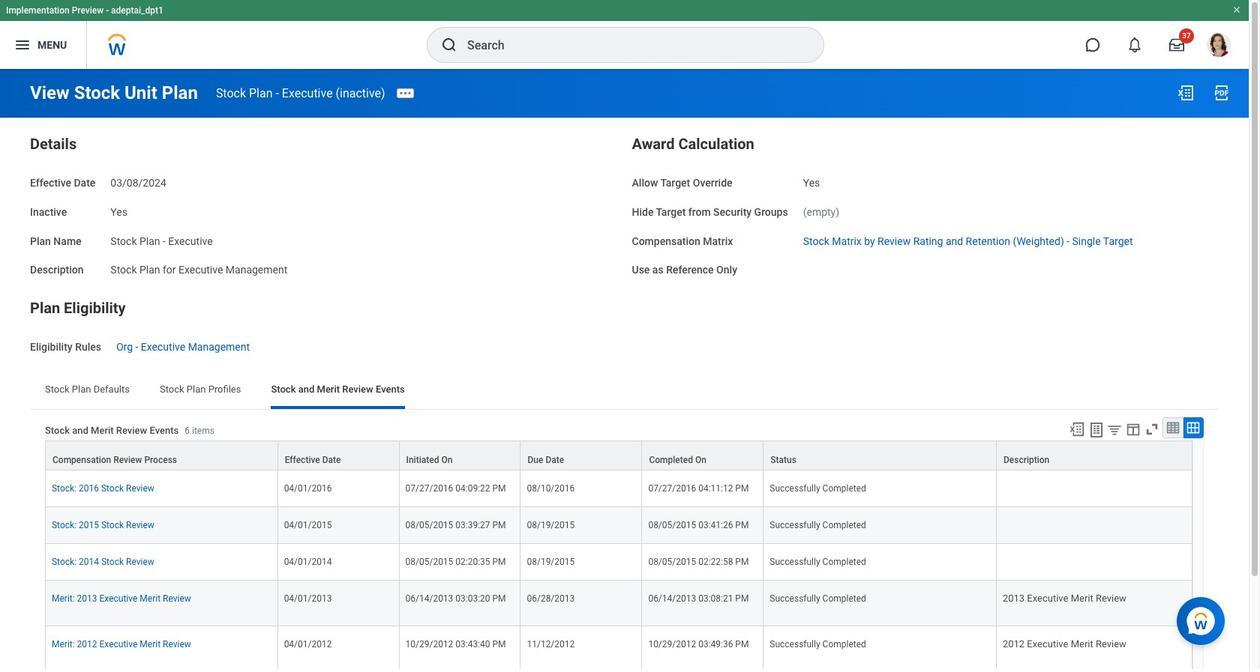 Task type: describe. For each thing, give the bounding box(es) containing it.
by
[[864, 235, 875, 247]]

review inside popup button
[[113, 455, 142, 466]]

07/27/2016 04:09:22 pm
[[405, 484, 506, 494]]

stock inside "plan name" element
[[111, 235, 137, 247]]

close environment banner image
[[1232, 5, 1241, 14]]

08/05/2015 03:41:26 pm
[[648, 520, 749, 531]]

management inside org - executive management link
[[188, 341, 250, 353]]

successfully for 07/27/2016 04:11:12 pm
[[770, 484, 820, 494]]

08/05/2015 03:39:27 pm
[[405, 520, 506, 531]]

executive up the 2012 executive merit review
[[1027, 593, 1068, 604]]

- inside org - executive management link
[[135, 341, 138, 353]]

description button
[[997, 442, 1192, 470]]

initiated
[[406, 455, 439, 466]]

07/27/2016 for 07/27/2016 04:09:22 pm
[[405, 484, 453, 494]]

11/12/2012
[[527, 640, 575, 650]]

initiated on button
[[399, 442, 520, 470]]

6
[[185, 426, 190, 437]]

08/10/2016
[[527, 484, 575, 494]]

stock and merit review events 6 items
[[45, 425, 214, 437]]

stock: 2016 stock review
[[52, 484, 154, 494]]

plan eligibility group
[[30, 296, 1219, 355]]

stock plan defaults
[[45, 384, 130, 395]]

review for stock: 2016 stock review
[[126, 484, 154, 494]]

pm for 06/14/2013 03:03:20 pm
[[492, 594, 506, 604]]

view
[[30, 83, 70, 104]]

merit: 2012 executive merit review
[[52, 640, 191, 650]]

yes for allow target override
[[803, 177, 820, 189]]

04:09:22
[[456, 484, 490, 494]]

single
[[1072, 235, 1101, 247]]

allow target override
[[632, 177, 733, 189]]

status
[[771, 455, 797, 466]]

08/19/2015 for 08/05/2015 03:39:27 pm
[[527, 520, 575, 531]]

completed on
[[649, 455, 707, 466]]

date for the effective date popup button
[[322, 455, 341, 466]]

menu
[[38, 39, 67, 51]]

Search Workday  search field
[[467, 29, 793, 62]]

profiles
[[208, 384, 241, 395]]

and inside stock matrix by review rating and retention (weighted) - single target link
[[946, 235, 963, 247]]

merit for 2013 executive merit review
[[1071, 593, 1093, 604]]

reference
[[666, 264, 714, 276]]

review for 2012 executive merit review
[[1096, 639, 1127, 650]]

rules
[[75, 341, 101, 353]]

10/29/2012 03:43:40 pm
[[405, 640, 506, 650]]

as
[[652, 264, 664, 276]]

10/29/2012 03:49:36 pm
[[648, 640, 749, 650]]

executive right for
[[179, 264, 223, 276]]

- for implementation preview -   adeptai_dpt1
[[106, 5, 109, 16]]

name
[[54, 235, 81, 247]]

details group
[[30, 132, 617, 278]]

successfully for 06/14/2013 03:08:21 pm
[[770, 594, 820, 604]]

on for completed on
[[695, 455, 707, 466]]

export to excel image
[[1177, 84, 1195, 102]]

pm for 10/29/2012 03:43:40 pm
[[492, 640, 506, 650]]

unit
[[125, 83, 157, 104]]

2013 inside merit: 2013 executive merit review link
[[77, 594, 97, 604]]

10/29/2012 for 10/29/2012 03:49:36 pm
[[648, 640, 696, 650]]

review for stock: 2015 stock review
[[126, 520, 154, 531]]

03:43:40
[[456, 640, 490, 650]]

pm for 08/05/2015 02:22:58 pm
[[735, 557, 749, 568]]

(weighted)
[[1013, 235, 1064, 247]]

compensation for compensation review process
[[53, 455, 111, 466]]

03:49:36
[[698, 640, 733, 650]]

review for 2013 executive merit review
[[1096, 593, 1127, 604]]

successfully completed for 08/05/2015 03:41:26 pm
[[770, 520, 866, 531]]

row containing stock: 2016 stock review
[[45, 471, 1193, 508]]

award calculation button
[[632, 135, 754, 153]]

initiated on
[[406, 455, 453, 466]]

review up merit: 2012 executive merit review link
[[163, 594, 191, 604]]

02:20:35
[[456, 557, 490, 568]]

1 horizontal spatial 2013
[[1003, 593, 1025, 604]]

only
[[716, 264, 737, 276]]

compensation for compensation matrix
[[632, 235, 700, 247]]

executive left (inactive) on the top left
[[282, 86, 333, 100]]

successfully for 08/05/2015 03:41:26 pm
[[770, 520, 820, 531]]

02:22:58
[[698, 557, 733, 568]]

successfully completed for 07/27/2016 04:11:12 pm
[[770, 484, 866, 494]]

hide target from security groups
[[632, 206, 788, 218]]

executive down "stock: 2014 stock review"
[[99, 594, 138, 604]]

2016
[[79, 484, 99, 494]]

completed inside popup button
[[649, 455, 693, 466]]

cell for 07/27/2016 04:11:12 pm
[[997, 471, 1193, 508]]

successfully completed for 06/14/2013 03:08:21 pm
[[770, 594, 866, 604]]

use
[[632, 264, 650, 276]]

on for initiated on
[[441, 455, 453, 466]]

org
[[116, 341, 133, 353]]

select to filter grid data image
[[1106, 422, 1123, 438]]

- inside stock matrix by review rating and retention (weighted) - single target link
[[1067, 235, 1070, 247]]

due date button
[[521, 442, 642, 470]]

use as reference only
[[632, 264, 737, 276]]

successfully for 10/29/2012 03:49:36 pm
[[770, 640, 820, 650]]

06/14/2013 for 06/14/2013 03:03:20 pm
[[405, 594, 453, 604]]

details
[[30, 135, 77, 153]]

allow
[[632, 177, 658, 189]]

inactive element
[[111, 197, 127, 219]]

search image
[[440, 36, 458, 54]]

implementation
[[6, 5, 70, 16]]

target for hide
[[656, 206, 686, 218]]

06/14/2013 for 06/14/2013 03:08:21 pm
[[648, 594, 696, 604]]

stock: 2014 stock review link
[[52, 554, 154, 568]]

award
[[632, 135, 675, 153]]

description inside details "group"
[[30, 264, 84, 276]]

stock plan profiles
[[160, 384, 241, 395]]

plan name
[[30, 235, 81, 247]]

review for stock: 2014 stock review
[[126, 557, 154, 568]]

review for stock matrix by review rating and retention (weighted) - single target
[[878, 235, 911, 247]]

cell for 08/05/2015 02:22:58 pm
[[997, 544, 1193, 581]]

review for stock and merit review events 6 items
[[116, 425, 147, 437]]

cell for 08/05/2015 03:41:26 pm
[[997, 508, 1193, 544]]

03:03:20
[[456, 594, 490, 604]]

and for stock and merit review events 6 items
[[72, 425, 88, 437]]

stock matrix by review rating and retention (weighted) - single target
[[803, 235, 1133, 247]]

06/14/2013 03:03:20 pm
[[405, 594, 506, 604]]

- for stock plan - executive
[[163, 235, 166, 247]]

row containing stock: 2014 stock review
[[45, 544, 1193, 581]]

08/05/2015 for 08/05/2015 02:22:58 pm
[[648, 557, 696, 568]]

expand table image
[[1186, 421, 1201, 436]]

events for stock and merit review events
[[376, 384, 405, 395]]

implementation preview -   adeptai_dpt1
[[6, 5, 163, 16]]

pm for 07/27/2016 04:11:12 pm
[[735, 484, 749, 494]]

pm for 08/05/2015 03:41:26 pm
[[735, 520, 749, 531]]

completed for 10/29/2012 03:49:36 pm
[[823, 640, 866, 650]]

stock plan - executive (inactive)
[[216, 86, 385, 100]]

tab list inside view stock unit plan main content
[[30, 373, 1219, 409]]

yes for inactive
[[111, 206, 127, 218]]

plan inside group
[[30, 299, 60, 317]]

items
[[192, 426, 214, 437]]

completed for 07/27/2016 04:11:12 pm
[[823, 484, 866, 494]]

row containing stock: 2015 stock review
[[45, 508, 1193, 544]]

details button
[[30, 135, 77, 153]]

compensation review process button
[[46, 442, 277, 470]]

org - executive management
[[116, 341, 250, 353]]

stock plan - executive
[[111, 235, 213, 247]]

07/27/2016 for 07/27/2016 04:11:12 pm
[[648, 484, 696, 494]]

04/01/2015
[[284, 520, 332, 531]]

view printable version (pdf) image
[[1213, 84, 1231, 102]]



Task type: vqa. For each thing, say whether or not it's contained in the screenshot.


Task type: locate. For each thing, give the bounding box(es) containing it.
3 cell from the top
[[997, 544, 1193, 581]]

successfully completed for 10/29/2012 03:49:36 pm
[[770, 640, 866, 650]]

06/14/2013 left 03:08:21
[[648, 594, 696, 604]]

37 button
[[1160, 29, 1194, 62]]

2 vertical spatial stock:
[[52, 557, 77, 568]]

08/05/2015 left 03:39:27
[[405, 520, 453, 531]]

stock inside award calculation group
[[803, 235, 830, 247]]

1 horizontal spatial events
[[376, 384, 405, 395]]

successfully
[[770, 484, 820, 494], [770, 520, 820, 531], [770, 557, 820, 568], [770, 594, 820, 604], [770, 640, 820, 650]]

review right by at right
[[878, 235, 911, 247]]

review up the effective date popup button
[[342, 384, 373, 395]]

review down the process
[[126, 484, 154, 494]]

matrix down hide target from security groups
[[703, 235, 733, 247]]

row
[[45, 441, 1193, 471], [45, 471, 1193, 508], [45, 508, 1193, 544], [45, 544, 1193, 581]]

08/05/2015 02:22:58 pm
[[648, 557, 749, 568]]

2015
[[79, 520, 99, 531]]

matrix left by at right
[[832, 235, 862, 247]]

successfully completed inside 2012 executive merit review row
[[770, 640, 866, 650]]

- inside menu banner
[[106, 5, 109, 16]]

due date
[[528, 455, 564, 466]]

1 cell from the top
[[997, 471, 1193, 508]]

2 horizontal spatial and
[[946, 235, 963, 247]]

0 horizontal spatial on
[[441, 455, 453, 466]]

2 08/19/2015 from the top
[[527, 557, 575, 568]]

pm right 03:03:20
[[492, 594, 506, 604]]

menu button
[[0, 21, 86, 69]]

0 horizontal spatial description
[[30, 264, 84, 276]]

0 vertical spatial events
[[376, 384, 405, 395]]

cell
[[997, 471, 1193, 508], [997, 508, 1193, 544], [997, 544, 1193, 581]]

stock: for stock: 2014 stock review
[[52, 557, 77, 568]]

completed for 08/05/2015 02:22:58 pm
[[823, 557, 866, 568]]

1 vertical spatial and
[[298, 384, 315, 395]]

08/05/2015 for 08/05/2015 03:41:26 pm
[[648, 520, 696, 531]]

4 successfully completed from the top
[[770, 594, 866, 604]]

1 vertical spatial merit:
[[52, 640, 75, 650]]

1 successfully from the top
[[770, 484, 820, 494]]

date right the due
[[546, 455, 564, 466]]

preview
[[72, 5, 104, 16]]

0 vertical spatial compensation
[[632, 235, 700, 247]]

stock: 2015 stock review
[[52, 520, 154, 531]]

merit: 2012 executive merit review link
[[52, 637, 191, 650]]

on inside completed on popup button
[[695, 455, 707, 466]]

2 vertical spatial target
[[1103, 235, 1133, 247]]

from
[[688, 206, 711, 218]]

effective up inactive
[[30, 177, 71, 189]]

date up 04/01/2016 at the bottom of the page
[[322, 455, 341, 466]]

toolbar inside view stock unit plan main content
[[1062, 418, 1204, 441]]

0 vertical spatial management
[[226, 264, 287, 276]]

review up merit: 2013 executive merit review link on the bottom left
[[126, 557, 154, 568]]

04/01/2014
[[284, 557, 332, 568]]

pm right 03:41:26
[[735, 520, 749, 531]]

06/14/2013
[[405, 594, 453, 604], [648, 594, 696, 604]]

eligibility rules
[[30, 341, 101, 353]]

effective date inside popup button
[[285, 455, 341, 466]]

0 horizontal spatial matrix
[[703, 235, 733, 247]]

merit: down "stock: 2014 stock review"
[[52, 594, 75, 604]]

export to excel image
[[1069, 421, 1085, 438]]

1 vertical spatial target
[[656, 206, 686, 218]]

2013 executive merit review
[[1003, 593, 1127, 604]]

2 matrix from the left
[[832, 235, 862, 247]]

2 successfully from the top
[[770, 520, 820, 531]]

3 successfully from the top
[[770, 557, 820, 568]]

table image
[[1166, 421, 1181, 436]]

0 horizontal spatial 10/29/2012
[[405, 640, 453, 650]]

due
[[528, 455, 543, 466]]

management inside details "group"
[[226, 264, 287, 276]]

1 06/14/2013 from the left
[[405, 594, 453, 604]]

effective date element
[[111, 168, 166, 190]]

stock: for stock: 2016 stock review
[[52, 484, 77, 494]]

0 horizontal spatial date
[[74, 177, 96, 189]]

successfully inside 2013 executive merit review "row"
[[770, 594, 820, 604]]

matrix for compensation
[[703, 235, 733, 247]]

effective date inside details "group"
[[30, 177, 96, 189]]

2 on from the left
[[695, 455, 707, 466]]

2014
[[79, 557, 99, 568]]

2012 down the merit: 2013 executive merit review
[[77, 640, 97, 650]]

completed for 06/14/2013 03:08:21 pm
[[823, 594, 866, 604]]

0 horizontal spatial 06/14/2013
[[405, 594, 453, 604]]

stock: for stock: 2015 stock review
[[52, 520, 77, 531]]

export to worksheets image
[[1088, 421, 1106, 439]]

status button
[[764, 442, 996, 470]]

1 vertical spatial events
[[150, 425, 179, 437]]

0 horizontal spatial yes
[[111, 206, 127, 218]]

merit: inside 2012 executive merit review row
[[52, 640, 75, 650]]

0 vertical spatial eligibility
[[64, 299, 126, 317]]

0 vertical spatial target
[[660, 177, 690, 189]]

0 vertical spatial description
[[30, 264, 84, 276]]

08/19/2015 for 08/05/2015 02:20:35 pm
[[527, 557, 575, 568]]

0 horizontal spatial events
[[150, 425, 179, 437]]

08/05/2015 left 02:20:35
[[405, 557, 453, 568]]

allow target override element
[[803, 168, 820, 190]]

2 horizontal spatial date
[[546, 455, 564, 466]]

compensation matrix
[[632, 235, 733, 247]]

description
[[30, 264, 84, 276], [1004, 455, 1050, 466]]

1 on from the left
[[441, 455, 453, 466]]

2 07/27/2016 from the left
[[648, 484, 696, 494]]

executive down 2013 executive merit review
[[1027, 639, 1068, 650]]

1 vertical spatial yes
[[111, 206, 127, 218]]

defaults
[[94, 384, 130, 395]]

merit up compensation review process
[[91, 425, 114, 437]]

merit
[[317, 384, 340, 395], [91, 425, 114, 437], [1071, 593, 1093, 604], [140, 594, 161, 604], [1071, 639, 1093, 650], [140, 640, 161, 650]]

1 merit: from the top
[[52, 594, 75, 604]]

merit: inside 2013 executive merit review "row"
[[52, 594, 75, 604]]

1 vertical spatial effective date
[[285, 455, 341, 466]]

08/05/2015 left 03:41:26
[[648, 520, 696, 531]]

completed for 08/05/2015 03:41:26 pm
[[823, 520, 866, 531]]

merit: 2013 executive merit review
[[52, 594, 191, 604]]

target right hide
[[656, 206, 686, 218]]

and up the effective date popup button
[[298, 384, 315, 395]]

03:41:26
[[698, 520, 733, 531]]

2 10/29/2012 from the left
[[648, 640, 696, 650]]

process
[[144, 455, 177, 466]]

stock plan - executive (inactive) link
[[216, 86, 385, 100]]

2 successfully completed from the top
[[770, 520, 866, 531]]

menu banner
[[0, 0, 1249, 69]]

06/14/2013 03:08:21 pm
[[648, 594, 749, 604]]

- inside "plan name" element
[[163, 235, 166, 247]]

review down 2013 executive merit review
[[1096, 639, 1127, 650]]

1 vertical spatial compensation
[[53, 455, 111, 466]]

(inactive)
[[336, 86, 385, 100]]

view stock unit plan main content
[[0, 69, 1249, 670]]

view stock unit plan
[[30, 83, 198, 104]]

tab list
[[30, 373, 1219, 409]]

merit: down the merit: 2013 executive merit review
[[52, 640, 75, 650]]

stock:
[[52, 484, 77, 494], [52, 520, 77, 531], [52, 557, 77, 568]]

target
[[660, 177, 690, 189], [656, 206, 686, 218], [1103, 235, 1133, 247]]

review up the 2012 executive merit review
[[1096, 593, 1127, 604]]

row containing compensation review process
[[45, 441, 1193, 471]]

2012 executive merit review row
[[45, 627, 1193, 670]]

yes inside award calculation group
[[803, 177, 820, 189]]

1 10/29/2012 from the left
[[405, 640, 453, 650]]

rating
[[913, 235, 943, 247]]

retention
[[966, 235, 1010, 247]]

executive right org
[[141, 341, 185, 353]]

2012 down 2013 executive merit review
[[1003, 639, 1025, 650]]

3 row from the top
[[45, 508, 1193, 544]]

merit down the merit: 2013 executive merit review
[[140, 640, 161, 650]]

award calculation group
[[632, 132, 1219, 278]]

executive up stock plan for executive management
[[168, 235, 213, 247]]

10/29/2012 for 10/29/2012 03:43:40 pm
[[405, 640, 453, 650]]

stock: left 2015
[[52, 520, 77, 531]]

pm right 02:20:35
[[492, 557, 506, 568]]

07/27/2016
[[405, 484, 453, 494], [648, 484, 696, 494]]

2 stock: from the top
[[52, 520, 77, 531]]

0 horizontal spatial 07/27/2016
[[405, 484, 453, 494]]

0 horizontal spatial compensation
[[53, 455, 111, 466]]

0 vertical spatial effective date
[[30, 177, 96, 189]]

date inside popup button
[[546, 455, 564, 466]]

executive inside "plan name" element
[[168, 235, 213, 247]]

1 vertical spatial 08/19/2015
[[527, 557, 575, 568]]

1 horizontal spatial effective date
[[285, 455, 341, 466]]

stock: left 2016 in the left of the page
[[52, 484, 77, 494]]

click to view/edit grid preferences image
[[1125, 421, 1142, 438]]

1 horizontal spatial 2012
[[1003, 639, 1025, 650]]

2013 down 2014 in the bottom left of the page
[[77, 594, 97, 604]]

04:11:12
[[698, 484, 733, 494]]

1 vertical spatial management
[[188, 341, 250, 353]]

08/05/2015 02:20:35 pm
[[405, 557, 506, 568]]

completed on button
[[642, 442, 763, 470]]

08/05/2015 left 02:22:58
[[648, 557, 696, 568]]

on inside initiated on popup button
[[441, 455, 453, 466]]

events
[[376, 384, 405, 395], [150, 425, 179, 437]]

tab list containing stock plan defaults
[[30, 373, 1219, 409]]

and down stock plan defaults
[[72, 425, 88, 437]]

1 horizontal spatial 06/14/2013
[[648, 594, 696, 604]]

matrix for stock
[[832, 235, 862, 247]]

yes
[[803, 177, 820, 189], [111, 206, 127, 218]]

0 horizontal spatial 2013
[[77, 594, 97, 604]]

03:08:21
[[698, 594, 733, 604]]

06/14/2013 left 03:03:20
[[405, 594, 453, 604]]

08/05/2015 for 08/05/2015 02:20:35 pm
[[405, 557, 453, 568]]

pm for 08/05/2015 03:39:27 pm
[[492, 520, 506, 531]]

07/27/2016 down completed on
[[648, 484, 696, 494]]

date inside popup button
[[322, 455, 341, 466]]

matrix
[[703, 235, 733, 247], [832, 235, 862, 247]]

description inside popup button
[[1004, 455, 1050, 466]]

1 horizontal spatial 07/27/2016
[[648, 484, 696, 494]]

1 08/19/2015 from the top
[[527, 520, 575, 531]]

pm for 10/29/2012 03:49:36 pm
[[735, 640, 749, 650]]

plan name element
[[111, 226, 213, 248]]

pm right 02:22:58
[[735, 557, 749, 568]]

review up compensation review process
[[116, 425, 147, 437]]

2 cell from the top
[[997, 508, 1193, 544]]

compensation up as on the right
[[632, 235, 700, 247]]

pm right 03:39:27
[[492, 520, 506, 531]]

compensation inside award calculation group
[[632, 235, 700, 247]]

completed inside 2013 executive merit review "row"
[[823, 594, 866, 604]]

- for stock plan - executive (inactive)
[[276, 86, 279, 100]]

notifications large image
[[1127, 38, 1142, 53]]

stock plan for executive management
[[111, 264, 287, 276]]

pm right 03:08:21
[[735, 594, 749, 604]]

0 vertical spatial stock:
[[52, 484, 77, 494]]

1 07/27/2016 from the left
[[405, 484, 453, 494]]

1 horizontal spatial on
[[695, 455, 707, 466]]

stock: 2015 stock review link
[[52, 517, 154, 531]]

0 horizontal spatial and
[[72, 425, 88, 437]]

and for stock and merit review events
[[298, 384, 315, 395]]

0 horizontal spatial effective
[[30, 177, 71, 189]]

0 vertical spatial and
[[946, 235, 963, 247]]

yes down 03/08/2024
[[111, 206, 127, 218]]

2 merit: from the top
[[52, 640, 75, 650]]

(empty)
[[803, 206, 839, 218]]

10/29/2012 left 03:49:36
[[648, 640, 696, 650]]

merit for stock and merit review events 6 items
[[91, 425, 114, 437]]

effective date up 04/01/2016 at the bottom of the page
[[285, 455, 341, 466]]

2012
[[1003, 639, 1025, 650], [77, 640, 97, 650]]

3 stock: from the top
[[52, 557, 77, 568]]

3 successfully completed from the top
[[770, 557, 866, 568]]

merit: for 2013 executive merit review
[[52, 594, 75, 604]]

4 row from the top
[[45, 544, 1193, 581]]

date down details button
[[74, 177, 96, 189]]

5 successfully from the top
[[770, 640, 820, 650]]

03/08/2024
[[111, 177, 166, 189]]

successfully completed for 08/05/2015 02:22:58 pm
[[770, 557, 866, 568]]

calculation
[[678, 135, 754, 153]]

08/05/2015
[[405, 520, 453, 531], [648, 520, 696, 531], [405, 557, 453, 568], [648, 557, 696, 568]]

04/01/2012
[[284, 640, 332, 650]]

merit up the 2012 executive merit review
[[1071, 593, 1093, 604]]

stock and merit review events
[[271, 384, 405, 395]]

1 horizontal spatial date
[[322, 455, 341, 466]]

and right rating
[[946, 235, 963, 247]]

and
[[946, 235, 963, 247], [298, 384, 315, 395], [72, 425, 88, 437]]

executive inside plan eligibility group
[[141, 341, 185, 353]]

plan
[[162, 83, 198, 104], [249, 86, 273, 100], [30, 235, 51, 247], [139, 235, 160, 247], [139, 264, 160, 276], [30, 299, 60, 317], [72, 384, 91, 395], [187, 384, 206, 395]]

override
[[693, 177, 733, 189]]

2013 up the 2012 executive merit review
[[1003, 593, 1025, 604]]

0 vertical spatial merit:
[[52, 594, 75, 604]]

07/27/2016 down initiated on
[[405, 484, 453, 494]]

1 matrix from the left
[[703, 235, 733, 247]]

date inside details "group"
[[74, 177, 96, 189]]

pm right 03:49:36
[[735, 640, 749, 650]]

effective date button
[[278, 442, 399, 470]]

compensation inside popup button
[[53, 455, 111, 466]]

security
[[713, 206, 752, 218]]

successfully completed inside 2013 executive merit review "row"
[[770, 594, 866, 604]]

2013 executive merit review row
[[45, 581, 1193, 627]]

4 successfully from the top
[[770, 594, 820, 604]]

1 horizontal spatial yes
[[803, 177, 820, 189]]

yes inside details "group"
[[111, 206, 127, 218]]

eligibility up rules
[[64, 299, 126, 317]]

compensation
[[632, 235, 700, 247], [53, 455, 111, 466]]

yes up (empty)
[[803, 177, 820, 189]]

08/19/2015 down 08/10/2016
[[527, 520, 575, 531]]

pm for 07/27/2016 04:09:22 pm
[[492, 484, 506, 494]]

toolbar
[[1062, 418, 1204, 441]]

justify image
[[14, 36, 32, 54]]

plan eligibility
[[30, 299, 126, 317]]

compensation review process
[[53, 455, 177, 466]]

0 horizontal spatial effective date
[[30, 177, 96, 189]]

successfully for 08/05/2015 02:22:58 pm
[[770, 557, 820, 568]]

review inside award calculation group
[[878, 235, 911, 247]]

0 vertical spatial yes
[[803, 177, 820, 189]]

award calculation
[[632, 135, 754, 153]]

review down the merit: 2013 executive merit review
[[163, 640, 191, 650]]

successfully inside 2012 executive merit review row
[[770, 640, 820, 650]]

effective date up inactive
[[30, 177, 96, 189]]

on
[[441, 455, 453, 466], [695, 455, 707, 466]]

07/27/2016 04:11:12 pm
[[648, 484, 749, 494]]

2013
[[1003, 593, 1025, 604], [77, 594, 97, 604]]

1 successfully completed from the top
[[770, 484, 866, 494]]

0 vertical spatial effective
[[30, 177, 71, 189]]

target for allow
[[660, 177, 690, 189]]

effective up 04/01/2016 at the bottom of the page
[[285, 455, 320, 466]]

compensation up 2016 in the left of the page
[[53, 455, 111, 466]]

merit down 2013 executive merit review
[[1071, 639, 1093, 650]]

inbox large image
[[1169, 38, 1184, 53]]

target right "single"
[[1103, 235, 1133, 247]]

review down stock and merit review events 6 items
[[113, 455, 142, 466]]

1 horizontal spatial 10/29/2012
[[648, 640, 696, 650]]

merit: for 2012 executive merit review
[[52, 640, 75, 650]]

on right initiated
[[441, 455, 453, 466]]

pm for 08/05/2015 02:20:35 pm
[[492, 557, 506, 568]]

08/19/2015 up 06/28/2013 on the bottom of the page
[[527, 557, 575, 568]]

stock
[[74, 83, 120, 104], [216, 86, 246, 100], [111, 235, 137, 247], [803, 235, 830, 247], [111, 264, 137, 276], [45, 384, 69, 395], [160, 384, 184, 395], [271, 384, 296, 395], [45, 425, 70, 437], [101, 484, 124, 494], [101, 520, 124, 531], [101, 557, 124, 568]]

0 horizontal spatial 2012
[[77, 640, 97, 650]]

1 horizontal spatial and
[[298, 384, 315, 395]]

on up 07/27/2016 04:11:12 pm
[[695, 455, 707, 466]]

stock: 2014 stock review
[[52, 557, 154, 568]]

review for stock and merit review events
[[342, 384, 373, 395]]

merit up merit: 2012 executive merit review link
[[140, 594, 161, 604]]

profile logan mcneil image
[[1207, 33, 1231, 60]]

pm right 04:09:22
[[492, 484, 506, 494]]

1 vertical spatial stock:
[[52, 520, 77, 531]]

stock matrix by review rating and retention (weighted) - single target link
[[803, 232, 1133, 247]]

pm right 03:43:40
[[492, 640, 506, 650]]

pm for 06/14/2013 03:08:21 pm
[[735, 594, 749, 604]]

pm right 04:11:12
[[735, 484, 749, 494]]

1 horizontal spatial effective
[[285, 455, 320, 466]]

stock: 2016 stock review link
[[52, 481, 154, 494]]

-
[[106, 5, 109, 16], [276, 86, 279, 100], [163, 235, 166, 247], [1067, 235, 1070, 247], [135, 341, 138, 353]]

date for the due date popup button
[[546, 455, 564, 466]]

for
[[163, 264, 176, 276]]

eligibility
[[64, 299, 126, 317], [30, 341, 73, 353]]

completed inside 2012 executive merit review row
[[823, 640, 866, 650]]

merit for stock and merit review events
[[317, 384, 340, 395]]

2 06/14/2013 from the left
[[648, 594, 696, 604]]

stock: left 2014 in the bottom left of the page
[[52, 557, 77, 568]]

03:39:27
[[456, 520, 490, 531]]

fullscreen image
[[1144, 421, 1160, 438]]

1 row from the top
[[45, 441, 1193, 471]]

2 row from the top
[[45, 471, 1193, 508]]

5 successfully completed from the top
[[770, 640, 866, 650]]

management
[[226, 264, 287, 276], [188, 341, 250, 353]]

eligibility left rules
[[30, 341, 73, 353]]

review
[[878, 235, 911, 247], [342, 384, 373, 395], [116, 425, 147, 437], [113, 455, 142, 466], [126, 484, 154, 494], [126, 520, 154, 531], [126, 557, 154, 568], [1096, 593, 1127, 604], [163, 594, 191, 604], [1096, 639, 1127, 650], [163, 640, 191, 650]]

merit up the effective date popup button
[[317, 384, 340, 395]]

1 vertical spatial description
[[1004, 455, 1050, 466]]

target right allow
[[660, 177, 690, 189]]

2 vertical spatial and
[[72, 425, 88, 437]]

effective inside details "group"
[[30, 177, 71, 189]]

0 vertical spatial 08/19/2015
[[527, 520, 575, 531]]

1 horizontal spatial description
[[1004, 455, 1050, 466]]

1 stock: from the top
[[52, 484, 77, 494]]

review up stock: 2014 stock review link
[[126, 520, 154, 531]]

04/01/2013
[[284, 594, 332, 604]]

events for stock and merit review events 6 items
[[150, 425, 179, 437]]

1 horizontal spatial matrix
[[832, 235, 862, 247]]

merit:
[[52, 594, 75, 604], [52, 640, 75, 650]]

1 vertical spatial eligibility
[[30, 341, 73, 353]]

merit for 2012 executive merit review
[[1071, 639, 1093, 650]]

1 horizontal spatial compensation
[[632, 235, 700, 247]]

effective inside popup button
[[285, 455, 320, 466]]

executive down the merit: 2013 executive merit review
[[99, 640, 138, 650]]

groups
[[754, 206, 788, 218]]

08/05/2015 for 08/05/2015 03:39:27 pm
[[405, 520, 453, 531]]

10/29/2012 left 03:43:40
[[405, 640, 453, 650]]

1 vertical spatial effective
[[285, 455, 320, 466]]



